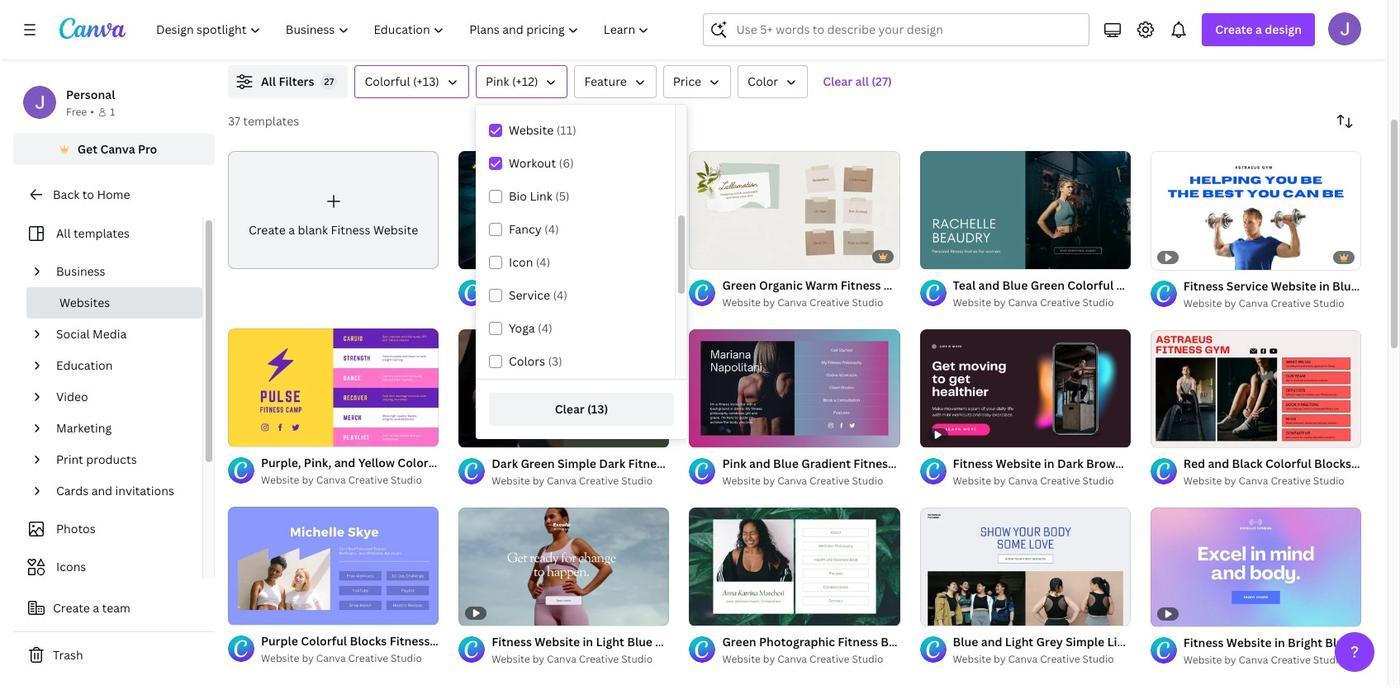 Task type: locate. For each thing, give the bounding box(es) containing it.
fitness inside fitness service website in blue and wh website by canva creative studio
[[1183, 278, 1224, 294]]

2 vertical spatial blocks
[[350, 634, 387, 649]]

creative inside fitness website in bright blue bright pu website by canva creative studio
[[1271, 653, 1311, 667]]

1 of 6 for blue
[[931, 607, 956, 619]]

dark green simple dark fitness bio-link website image
[[459, 329, 669, 448]]

service inside teal and blue green colorful blocks fitness service website website by canva creative studio
[[1199, 277, 1241, 293]]

light right grey
[[1107, 635, 1136, 650]]

all for all filters
[[261, 74, 276, 89]]

2 vertical spatial create
[[53, 600, 90, 616]]

2 horizontal spatial in
[[1319, 278, 1330, 294]]

create inside button
[[53, 600, 90, 616]]

a for blank
[[288, 222, 295, 238]]

dark green simple dark fitness bio-link website link
[[492, 455, 765, 473]]

1 6 from the top
[[950, 249, 956, 262]]

photographic inside green photographic fitness bio-link website website by canva creative studio
[[759, 634, 835, 650]]

1 horizontal spatial a
[[288, 222, 295, 238]]

fitness
[[331, 222, 371, 238], [705, 277, 745, 293], [841, 277, 881, 293], [1156, 277, 1196, 293], [1183, 278, 1224, 294], [628, 456, 668, 471], [854, 456, 894, 471], [953, 456, 993, 472], [1354, 456, 1394, 472], [390, 634, 430, 649], [838, 634, 878, 650], [1138, 635, 1179, 650], [1183, 635, 1224, 651]]

Sort by button
[[1328, 105, 1361, 138]]

2 light from the left
[[1107, 635, 1136, 650]]

0 horizontal spatial in
[[1044, 456, 1054, 472]]

creative
[[579, 296, 619, 310], [809, 296, 849, 310], [1040, 296, 1080, 310], [1271, 296, 1311, 310], [348, 474, 388, 488], [579, 474, 619, 488], [809, 474, 849, 488], [1040, 474, 1080, 489], [1271, 474, 1311, 489], [348, 652, 388, 666], [809, 652, 849, 666], [579, 653, 619, 667], [1040, 653, 1080, 667], [1271, 653, 1311, 667]]

0 vertical spatial simple
[[557, 456, 596, 471]]

a left blank
[[288, 222, 295, 238]]

bright yellow and black photographic fitness service website link
[[492, 277, 837, 295]]

creative inside fitness website in dark brown neon pink gradients style website by canva creative studio
[[1040, 474, 1080, 489]]

black
[[592, 277, 623, 293], [1232, 456, 1263, 472]]

light
[[1005, 635, 1033, 650], [1107, 635, 1136, 650]]

of
[[938, 249, 948, 262], [938, 607, 948, 619]]

green organic warm fitness bio-link website link
[[722, 277, 978, 295]]

service (4)
[[509, 287, 567, 303]]

fitness inside teal and blue green colorful blocks fitness service website website by canva creative studio
[[1156, 277, 1196, 293]]

1 vertical spatial a
[[288, 222, 295, 238]]

1 horizontal spatial blocks
[[1116, 277, 1153, 293]]

1 of 6 link
[[920, 151, 1131, 269], [920, 508, 1131, 627]]

trash
[[53, 648, 83, 663]]

pink inside the pink and blue gradient fitness bio-link website website by canva creative studio
[[722, 456, 746, 471]]

1 vertical spatial photographic
[[759, 634, 835, 650]]

colorful inside red and black colorful blocks fitness b website by canva creative studio
[[1265, 456, 1311, 472]]

fitness inside green photographic fitness bio-link website website by canva creative studio
[[838, 634, 878, 650]]

creative inside teal and blue green colorful blocks fitness service website website by canva creative studio
[[1040, 296, 1080, 310]]

create a team button
[[13, 592, 215, 625]]

1 vertical spatial website by canva creative studio
[[492, 653, 653, 667]]

green
[[722, 277, 756, 293], [1031, 277, 1065, 293], [521, 456, 555, 471], [722, 634, 756, 650]]

create
[[1215, 21, 1253, 37], [249, 222, 286, 238], [53, 600, 90, 616]]

0 vertical spatial photographic
[[626, 277, 702, 293]]

studio inside fitness website in bright blue bright pu website by canva creative studio
[[1313, 653, 1344, 667]]

1 horizontal spatial dark
[[599, 456, 625, 471]]

products
[[86, 452, 137, 468]]

1 for blue
[[931, 607, 936, 619]]

1 vertical spatial blocks
[[1314, 456, 1351, 472]]

and inside teal and blue green colorful blocks fitness service website website by canva creative studio
[[978, 277, 1000, 293]]

1 horizontal spatial simple
[[1066, 635, 1104, 650]]

0 vertical spatial all
[[261, 74, 276, 89]]

clear left all at the top right of the page
[[823, 74, 853, 89]]

0 horizontal spatial all
[[56, 225, 71, 241]]

0 vertical spatial black
[[592, 277, 623, 293]]

cards and invitations link
[[50, 476, 192, 507]]

bright
[[492, 277, 526, 293], [1288, 635, 1322, 651], [1353, 635, 1388, 651]]

all templates
[[56, 225, 130, 241]]

yellow
[[529, 277, 566, 293]]

creative inside dark green simple dark fitness bio-link website website by canva creative studio
[[579, 474, 619, 488]]

fitness inside fitness website in bright blue bright pu website by canva creative studio
[[1183, 635, 1224, 651]]

simple right grey
[[1066, 635, 1104, 650]]

website by canva creative studio link for bright yellow and black photographic fitness service website
[[492, 295, 669, 311]]

print
[[56, 452, 83, 468]]

price button
[[663, 65, 731, 98]]

studio inside the pink and blue gradient fitness bio-link website website by canva creative studio
[[852, 474, 883, 488]]

fitness website templates image
[[1009, 0, 1361, 45], [1009, 0, 1361, 45]]

by inside purple colorful blocks fitness bio-link website website by canva creative studio
[[302, 652, 314, 666]]

a left design
[[1256, 21, 1262, 37]]

0 horizontal spatial create
[[53, 600, 90, 616]]

warm
[[805, 277, 838, 293]]

0 horizontal spatial blocks
[[350, 634, 387, 649]]

studio inside teal and blue green colorful blocks fitness service website website by canva creative studio
[[1083, 296, 1114, 310]]

1 vertical spatial in
[[1044, 456, 1054, 472]]

studio inside green organic warm fitness bio-link website website by canva creative studio
[[852, 296, 883, 310]]

0 vertical spatial create
[[1215, 21, 1253, 37]]

service
[[747, 277, 789, 293], [1199, 277, 1241, 293], [1226, 278, 1268, 294], [509, 287, 550, 303], [1181, 635, 1223, 650]]

1 1 of 6 from the top
[[931, 249, 956, 262]]

pink inside button
[[486, 74, 509, 89]]

a left the team
[[93, 600, 99, 616]]

service inside blue and light grey simple light fitness service website website by canva creative studio
[[1181, 635, 1223, 650]]

colorful
[[365, 74, 410, 89], [1067, 277, 1114, 293], [1265, 456, 1311, 472], [301, 634, 347, 649]]

create left design
[[1215, 21, 1253, 37]]

studio inside purple colorful blocks fitness bio-link website website by canva creative studio
[[391, 652, 422, 666]]

templates for all templates
[[73, 225, 130, 241]]

create inside "dropdown button"
[[1215, 21, 1253, 37]]

and inside blue and light grey simple light fitness service website website by canva creative studio
[[981, 635, 1002, 650]]

2 horizontal spatial create
[[1215, 21, 1253, 37]]

0 vertical spatial website by canva creative studio
[[261, 474, 422, 488]]

1 of 6 for teal
[[931, 249, 956, 262]]

website by canva creative studio link for green organic warm fitness bio-link website
[[722, 295, 900, 311]]

trash link
[[13, 639, 215, 672]]

in
[[1319, 278, 1330, 294], [1044, 456, 1054, 472], [1274, 635, 1285, 651]]

link inside green organic warm fitness bio-link website website by canva creative studio
[[907, 277, 930, 293]]

canva inside purple colorful blocks fitness bio-link website website by canva creative studio
[[316, 652, 346, 666]]

0 vertical spatial blocks
[[1116, 277, 1153, 293]]

and right red
[[1208, 456, 1229, 472]]

6 for teal
[[950, 249, 956, 262]]

blue inside blue and light grey simple light fitness service website website by canva creative studio
[[953, 635, 978, 650]]

1 horizontal spatial create
[[249, 222, 286, 238]]

colorful inside purple colorful blocks fitness bio-link website website by canva creative studio
[[301, 634, 347, 649]]

dark
[[492, 456, 518, 471], [599, 456, 625, 471], [1057, 456, 1083, 472]]

0 horizontal spatial website by canva creative studio
[[261, 474, 422, 488]]

creative inside the pink and blue gradient fitness bio-link website website by canva creative studio
[[809, 474, 849, 488]]

link inside the pink and blue gradient fitness bio-link website website by canva creative studio
[[920, 456, 943, 471]]

a inside button
[[93, 600, 99, 616]]

1 of 6
[[931, 249, 956, 262], [931, 607, 956, 619]]

2 horizontal spatial a
[[1256, 21, 1262, 37]]

(13)
[[587, 401, 608, 417]]

and left the wh
[[1361, 278, 1382, 294]]

1 horizontal spatial clear
[[823, 74, 853, 89]]

2 6 from the top
[[950, 607, 956, 619]]

canva inside bright yellow and black photographic fitness service website website by canva creative studio
[[547, 296, 576, 310]]

1 vertical spatial all
[[56, 225, 71, 241]]

0 vertical spatial clear
[[823, 74, 853, 89]]

create a blank fitness website element
[[228, 151, 439, 270]]

0 vertical spatial templates
[[243, 113, 299, 129]]

pink (+12) button
[[476, 65, 568, 98]]

2 1 of 6 link from the top
[[920, 508, 1131, 627]]

canva inside button
[[100, 141, 135, 157]]

purple, pink, and yellow colorful blocks fitness bio-link website image
[[228, 329, 439, 447]]

black right red
[[1232, 456, 1263, 472]]

0 horizontal spatial pink
[[486, 74, 509, 89]]

1 horizontal spatial in
[[1274, 635, 1285, 651]]

teal
[[953, 277, 976, 293]]

1 vertical spatial simple
[[1066, 635, 1104, 650]]

2 vertical spatial a
[[93, 600, 99, 616]]

by
[[532, 296, 544, 310], [763, 296, 775, 310], [994, 296, 1006, 310], [1224, 296, 1236, 310], [302, 474, 314, 488], [532, 474, 544, 488], [763, 474, 775, 488], [994, 474, 1006, 489], [1224, 474, 1236, 489], [302, 652, 314, 666], [763, 652, 775, 666], [532, 653, 544, 667], [994, 653, 1006, 667], [1224, 653, 1236, 667]]

green photographic fitness bio-link website link
[[722, 633, 975, 651]]

1 vertical spatial of
[[938, 607, 948, 619]]

0 horizontal spatial light
[[1005, 635, 1033, 650]]

bio
[[509, 188, 527, 204]]

create for create a blank fitness website
[[249, 222, 286, 238]]

photos link
[[23, 514, 192, 545]]

bright inside bright yellow and black photographic fitness service website website by canva creative studio
[[492, 277, 526, 293]]

service inside bright yellow and black photographic fitness service website website by canva creative studio
[[747, 277, 789, 293]]

2 vertical spatial in
[[1274, 635, 1285, 651]]

1 of 6 link for blue
[[920, 151, 1131, 269]]

canva inside teal and blue green colorful blocks fitness service website website by canva creative studio
[[1008, 296, 1038, 310]]

0 horizontal spatial simple
[[557, 456, 596, 471]]

video link
[[50, 382, 192, 413]]

and right cards
[[91, 483, 112, 499]]

a inside "dropdown button"
[[1256, 21, 1262, 37]]

1 vertical spatial create
[[249, 222, 286, 238]]

green organic warm fitness bio-link website image
[[689, 151, 900, 269]]

all left filters
[[261, 74, 276, 89]]

0 vertical spatial a
[[1256, 21, 1262, 37]]

websites
[[59, 295, 110, 311]]

green organic warm fitness bio-link website website by canva creative studio
[[722, 277, 978, 310]]

create for create a design
[[1215, 21, 1253, 37]]

1 1 of 6 link from the top
[[920, 151, 1131, 269]]

pink and blue gradient fitness bio-link website website by canva creative studio
[[722, 456, 991, 488]]

2 of from the top
[[938, 607, 948, 619]]

in for fitness website in dark brown neon pink gradients style
[[1044, 456, 1054, 472]]

creative inside purple colorful blocks fitness bio-link website website by canva creative studio
[[348, 652, 388, 666]]

bio- inside dark green simple dark fitness bio-link website website by canva creative studio
[[671, 456, 694, 471]]

1 vertical spatial 1
[[931, 249, 936, 262]]

0 horizontal spatial clear
[[555, 401, 585, 417]]

fitness website in dark brown neon pink gradients style link
[[953, 455, 1272, 474]]

canva inside blue and light grey simple light fitness service website website by canva creative studio
[[1008, 653, 1038, 667]]

light left grey
[[1005, 635, 1033, 650]]

2 1 of 6 from the top
[[931, 607, 956, 619]]

create a blank fitness website link
[[228, 151, 439, 270]]

templates right "37"
[[243, 113, 299, 129]]

red and black colorful blocks fitness bio-link website image
[[1150, 330, 1361, 448]]

create a blank fitness website
[[249, 222, 418, 238]]

and for blue and light grey simple light fitness service website website by canva creative studio
[[981, 635, 1002, 650]]

in inside fitness website in dark brown neon pink gradients style website by canva creative studio
[[1044, 456, 1054, 472]]

0 vertical spatial 1 of 6 link
[[920, 151, 1131, 269]]

and right "teal"
[[978, 277, 1000, 293]]

color
[[748, 74, 778, 89]]

blue and light grey simple light fitness service website website by canva creative studio
[[953, 635, 1271, 667]]

bio- inside green photographic fitness bio-link website website by canva creative studio
[[881, 634, 904, 650]]

templates down back to home
[[73, 225, 130, 241]]

blocks inside purple colorful blocks fitness bio-link website website by canva creative studio
[[350, 634, 387, 649]]

studio
[[621, 296, 653, 310], [852, 296, 883, 310], [1083, 296, 1114, 310], [1313, 296, 1344, 310], [391, 474, 422, 488], [621, 474, 653, 488], [852, 474, 883, 488], [1083, 474, 1114, 489], [1313, 474, 1344, 489], [391, 652, 422, 666], [852, 652, 883, 666], [621, 653, 653, 667], [1083, 653, 1114, 667], [1313, 653, 1344, 667]]

0 vertical spatial 6
[[950, 249, 956, 262]]

templates for 37 templates
[[243, 113, 299, 129]]

1 horizontal spatial light
[[1107, 635, 1136, 650]]

website by canva creative studio link for fitness website in dark brown neon pink gradients style
[[953, 474, 1131, 490]]

0 horizontal spatial black
[[592, 277, 623, 293]]

1 horizontal spatial all
[[261, 74, 276, 89]]

and left 'gradient'
[[749, 456, 770, 471]]

1 horizontal spatial pink
[[722, 456, 746, 471]]

all down back
[[56, 225, 71, 241]]

canva inside fitness website in dark brown neon pink gradients style website by canva creative studio
[[1008, 474, 1038, 489]]

1 vertical spatial 6
[[950, 607, 956, 619]]

black inside red and black colorful blocks fitness b website by canva creative studio
[[1232, 456, 1263, 472]]

(11)
[[556, 122, 576, 138]]

37
[[228, 113, 240, 129]]

1 for teal
[[931, 249, 936, 262]]

dark green simple dark fitness bio-link website website by canva creative studio
[[492, 456, 765, 488]]

media
[[93, 326, 127, 342]]

None search field
[[703, 13, 1090, 46]]

1 vertical spatial black
[[1232, 456, 1263, 472]]

create down icons
[[53, 600, 90, 616]]

black inside bright yellow and black photographic fitness service website website by canva creative studio
[[592, 277, 623, 293]]

green photographic fitness bio-link website image
[[689, 508, 900, 626]]

fitness inside bright yellow and black photographic fitness service website website by canva creative studio
[[705, 277, 745, 293]]

and inside red and black colorful blocks fitness b website by canva creative studio
[[1208, 456, 1229, 472]]

by inside fitness website in dark brown neon pink gradients style website by canva creative studio
[[994, 474, 1006, 489]]

(4) for fancy (4)
[[544, 221, 559, 237]]

and for cards and invitations
[[91, 483, 112, 499]]

create left blank
[[249, 222, 286, 238]]

0 horizontal spatial templates
[[73, 225, 130, 241]]

link inside purple colorful blocks fitness bio-link website website by canva creative studio
[[456, 634, 479, 649]]

in inside fitness website in bright blue bright pu website by canva creative studio
[[1274, 635, 1285, 651]]

2 horizontal spatial dark
[[1057, 456, 1083, 472]]

and right yellow
[[568, 277, 590, 293]]

cards and invitations
[[56, 483, 174, 499]]

1 of from the top
[[938, 249, 948, 262]]

0 vertical spatial in
[[1319, 278, 1330, 294]]

1 horizontal spatial website by canva creative studio
[[492, 653, 653, 667]]

a for design
[[1256, 21, 1262, 37]]

simple down clear (13) button
[[557, 456, 596, 471]]

pro
[[138, 141, 157, 157]]

1 vertical spatial templates
[[73, 225, 130, 241]]

6
[[950, 249, 956, 262], [950, 607, 956, 619]]

1 vertical spatial 1 of 6 link
[[920, 508, 1131, 627]]

27 filter options selected element
[[321, 74, 337, 90]]

and inside the pink and blue gradient fitness bio-link website website by canva creative studio
[[749, 456, 770, 471]]

1 vertical spatial clear
[[555, 401, 585, 417]]

fitness inside fitness website in dark brown neon pink gradients style website by canva creative studio
[[953, 456, 993, 472]]

purple colorful blocks fitness bio-link website website by canva creative studio
[[261, 634, 527, 666]]

2 horizontal spatial pink
[[1158, 456, 1182, 472]]

0 horizontal spatial photographic
[[626, 277, 702, 293]]

dark inside fitness website in dark brown neon pink gradients style website by canva creative studio
[[1057, 456, 1083, 472]]

creative inside bright yellow and black photographic fitness service website website by canva creative studio
[[579, 296, 619, 310]]

canva
[[100, 141, 135, 157], [547, 296, 576, 310], [777, 296, 807, 310], [1008, 296, 1038, 310], [1239, 296, 1268, 310], [316, 474, 346, 488], [547, 474, 576, 488], [777, 474, 807, 488], [1008, 474, 1038, 489], [1239, 474, 1268, 489], [316, 652, 346, 666], [777, 652, 807, 666], [547, 653, 576, 667], [1008, 653, 1038, 667], [1239, 653, 1268, 667]]

website by canva creative studio link for purple colorful blocks fitness bio-link website
[[261, 651, 439, 668]]

0 vertical spatial 1 of 6
[[931, 249, 956, 262]]

black right yellow
[[592, 277, 623, 293]]

37 templates
[[228, 113, 299, 129]]

creative inside fitness service website in blue and wh website by canva creative studio
[[1271, 296, 1311, 310]]

dark for dark
[[599, 456, 625, 471]]

2 horizontal spatial blocks
[[1314, 456, 1351, 472]]

0 horizontal spatial bright
[[492, 277, 526, 293]]

green inside dark green simple dark fitness bio-link website website by canva creative studio
[[521, 456, 555, 471]]

website
[[509, 122, 554, 138], [373, 222, 418, 238], [792, 277, 837, 293], [933, 277, 978, 293], [1244, 277, 1289, 293], [1271, 278, 1316, 294], [492, 296, 530, 310], [722, 296, 761, 310], [953, 296, 991, 310], [1183, 296, 1222, 310], [720, 456, 765, 471], [946, 456, 991, 471], [996, 456, 1041, 472], [261, 474, 299, 488], [492, 474, 530, 488], [722, 474, 761, 488], [953, 474, 991, 489], [1183, 474, 1222, 489], [482, 634, 527, 649], [930, 634, 975, 650], [1226, 635, 1271, 650], [1226, 635, 1272, 651], [261, 652, 299, 666], [722, 652, 761, 666], [492, 653, 530, 667], [953, 653, 991, 667], [1183, 653, 1222, 667]]

1 horizontal spatial photographic
[[759, 634, 835, 650]]

by inside fitness service website in blue and wh website by canva creative studio
[[1224, 296, 1236, 310]]

1 horizontal spatial templates
[[243, 113, 299, 129]]

1 horizontal spatial black
[[1232, 456, 1263, 472]]

teal and blue green colorful blocks fitness service website website by canva creative studio
[[953, 277, 1289, 310]]

and left grey
[[981, 635, 1002, 650]]

0 horizontal spatial a
[[93, 600, 99, 616]]

gradient
[[801, 456, 851, 471]]

2 vertical spatial 1
[[931, 607, 936, 619]]

0 vertical spatial of
[[938, 249, 948, 262]]

print products
[[56, 452, 137, 468]]

Search search field
[[736, 14, 1079, 45]]

0 vertical spatial 1
[[110, 105, 115, 119]]

photographic
[[626, 277, 702, 293], [759, 634, 835, 650]]

(6)
[[559, 155, 574, 171]]

pink for pink (+12)
[[486, 74, 509, 89]]

website by canva creative studio link for fitness website in bright blue bright pu
[[1183, 653, 1361, 669]]

bio- inside purple colorful blocks fitness bio-link website website by canva creative studio
[[433, 634, 456, 649]]

clear left (13) at bottom
[[555, 401, 585, 417]]

website by canva creative studio link
[[492, 295, 669, 311], [722, 295, 900, 311], [953, 295, 1131, 311], [1183, 295, 1361, 312], [261, 473, 439, 489], [492, 473, 669, 490], [722, 473, 900, 490], [953, 474, 1131, 490], [1183, 474, 1361, 490], [261, 651, 439, 668], [722, 651, 900, 668], [492, 652, 669, 669], [953, 652, 1131, 669], [1183, 653, 1361, 669]]

1 vertical spatial 1 of 6
[[931, 607, 956, 619]]

canva inside green photographic fitness bio-link website website by canva creative studio
[[777, 652, 807, 666]]



Task type: vqa. For each thing, say whether or not it's contained in the screenshot.


Task type: describe. For each thing, give the bounding box(es) containing it.
studio inside red and black colorful blocks fitness b website by canva creative studio
[[1313, 474, 1344, 489]]

pink (+12)
[[486, 74, 538, 89]]

blank
[[298, 222, 328, 238]]

yoga
[[509, 320, 535, 336]]

2 horizontal spatial bright
[[1353, 635, 1388, 651]]

purple colorful blocks fitness bio-link website link
[[261, 633, 527, 651]]

green photographic fitness bio-link website website by canva creative studio
[[722, 634, 975, 666]]

colorful inside teal and blue green colorful blocks fitness service website website by canva creative studio
[[1067, 277, 1114, 293]]

by inside red and black colorful blocks fitness b website by canva creative studio
[[1224, 474, 1236, 489]]

by inside fitness website in bright blue bright pu website by canva creative studio
[[1224, 653, 1236, 667]]

create a team
[[53, 600, 130, 616]]

service inside fitness service website in blue and wh website by canva creative studio
[[1226, 278, 1268, 294]]

simple inside dark green simple dark fitness bio-link website website by canva creative studio
[[557, 456, 596, 471]]

marketing link
[[50, 413, 192, 444]]

bio- inside the pink and blue gradient fitness bio-link website website by canva creative studio
[[896, 456, 920, 471]]

workout
[[509, 155, 556, 171]]

yoga (4)
[[509, 320, 552, 336]]

creative inside blue and light grey simple light fitness service website website by canva creative studio
[[1040, 653, 1080, 667]]

pink inside fitness website in dark brown neon pink gradients style website by canva creative studio
[[1158, 456, 1182, 472]]

to
[[82, 187, 94, 202]]

blue inside teal and blue green colorful blocks fitness service website website by canva creative studio
[[1002, 277, 1028, 293]]

clear for clear all (27)
[[823, 74, 853, 89]]

studio inside fitness website in dark brown neon pink gradients style website by canva creative studio
[[1083, 474, 1114, 489]]

fancy
[[509, 221, 542, 237]]

icon
[[509, 254, 533, 270]]

clear all (27)
[[823, 74, 892, 89]]

(5)
[[555, 188, 570, 204]]

website inside create a blank fitness website element
[[373, 222, 418, 238]]

jacob simon image
[[1328, 12, 1361, 45]]

filters
[[279, 74, 314, 89]]

colorful (+13)
[[365, 74, 439, 89]]

purple
[[261, 634, 298, 649]]

blocks inside red and black colorful blocks fitness b website by canva creative studio
[[1314, 456, 1351, 472]]

of for blue and light grey simple light fitness service website
[[938, 607, 948, 619]]

get canva pro
[[77, 141, 157, 157]]

dark for fitness
[[1057, 456, 1083, 472]]

(27)
[[872, 74, 892, 89]]

and for pink and blue gradient fitness bio-link website website by canva creative studio
[[749, 456, 770, 471]]

fitness website in dark brown neon pink gradients style website by canva creative studio
[[953, 456, 1272, 489]]

of for teal and blue green colorful blocks fitness service website
[[938, 249, 948, 262]]

photographic inside bright yellow and black photographic fitness service website website by canva creative studio
[[626, 277, 702, 293]]

and for red and black colorful blocks fitness b website by canva creative studio
[[1208, 456, 1229, 472]]

create a design button
[[1202, 13, 1315, 46]]

by inside the pink and blue gradient fitness bio-link website website by canva creative studio
[[763, 474, 775, 488]]

workout (6)
[[509, 155, 574, 171]]

by inside bright yellow and black photographic fitness service website website by canva creative studio
[[532, 296, 544, 310]]

by inside dark green simple dark fitness bio-link website website by canva creative studio
[[532, 474, 544, 488]]

website by canva creative studio link for blue and light grey simple light fitness service website
[[953, 652, 1131, 669]]

and inside bright yellow and black photographic fitness service website website by canva creative studio
[[568, 277, 590, 293]]

colorful inside button
[[365, 74, 410, 89]]

colorful (+13) button
[[355, 65, 469, 98]]

b
[[1397, 456, 1400, 472]]

color button
[[738, 65, 808, 98]]

wh
[[1385, 278, 1400, 294]]

green inside green photographic fitness bio-link website website by canva creative studio
[[722, 634, 756, 650]]

red and black colorful blocks fitness b website by canva creative studio
[[1183, 456, 1400, 489]]

website (11)
[[509, 122, 576, 138]]

free •
[[66, 105, 94, 119]]

fitness inside blue and light grey simple light fitness service website website by canva creative studio
[[1138, 635, 1179, 650]]

icons link
[[23, 552, 192, 583]]

personal
[[66, 87, 115, 102]]

feature button
[[574, 65, 656, 98]]

all templates link
[[23, 218, 192, 249]]

canva inside fitness website in bright blue bright pu website by canva creative studio
[[1239, 653, 1268, 667]]

blue inside fitness service website in blue and wh website by canva creative studio
[[1332, 278, 1358, 294]]

brown
[[1086, 456, 1123, 472]]

blue and light grey simple light fitness service website image
[[920, 508, 1131, 627]]

gradients
[[1185, 456, 1240, 472]]

studio inside green photographic fitness bio-link website website by canva creative studio
[[852, 652, 883, 666]]

red
[[1183, 456, 1205, 472]]

icons
[[56, 559, 86, 575]]

canva inside green organic warm fitness bio-link website website by canva creative studio
[[777, 296, 807, 310]]

by inside teal and blue green colorful blocks fitness service website website by canva creative studio
[[994, 296, 1006, 310]]

(4) for service (4)
[[553, 287, 567, 303]]

organic
[[759, 277, 803, 293]]

1 horizontal spatial bright
[[1288, 635, 1322, 651]]

website by canva creative studio link for red and black colorful blocks fitness b
[[1183, 474, 1361, 490]]

and inside fitness service website in blue and wh website by canva creative studio
[[1361, 278, 1382, 294]]

fitness inside dark green simple dark fitness bio-link website website by canva creative studio
[[628, 456, 668, 471]]

fitness inside purple colorful blocks fitness bio-link website website by canva creative studio
[[390, 634, 430, 649]]

fitness service website in blue and wh link
[[1183, 277, 1400, 295]]

website inside red and black colorful blocks fitness b website by canva creative studio
[[1183, 474, 1222, 489]]

6 for blue
[[950, 607, 956, 619]]

create for create a team
[[53, 600, 90, 616]]

creative inside green photographic fitness bio-link website website by canva creative studio
[[809, 652, 849, 666]]

purple colorful blocks fitness bio-link website image
[[228, 507, 439, 626]]

creative inside red and black colorful blocks fitness b website by canva creative studio
[[1271, 474, 1311, 489]]

fitness inside the pink and blue gradient fitness bio-link website website by canva creative studio
[[854, 456, 894, 471]]

cards
[[56, 483, 89, 499]]

canva inside the pink and blue gradient fitness bio-link website website by canva creative studio
[[777, 474, 807, 488]]

canva inside red and black colorful blocks fitness b website by canva creative studio
[[1239, 474, 1268, 489]]

blocks inside teal and blue green colorful blocks fitness service website website by canva creative studio
[[1116, 277, 1153, 293]]

by inside blue and light grey simple light fitness service website website by canva creative studio
[[994, 653, 1006, 667]]

design
[[1265, 21, 1302, 37]]

in for fitness website in bright blue bright pu
[[1274, 635, 1285, 651]]

invitations
[[115, 483, 174, 499]]

social media link
[[50, 319, 192, 350]]

fitness inside green organic warm fitness bio-link website website by canva creative studio
[[841, 277, 881, 293]]

icon (4)
[[509, 254, 550, 270]]

studio inside fitness service website in blue and wh website by canva creative studio
[[1313, 296, 1344, 310]]

canva inside fitness service website in blue and wh website by canva creative studio
[[1239, 296, 1268, 310]]

(4) for icon (4)
[[536, 254, 550, 270]]

blue inside the pink and blue gradient fitness bio-link website website by canva creative studio
[[773, 456, 799, 471]]

home
[[97, 187, 130, 202]]

photos
[[56, 521, 96, 537]]

fitness website in bright blue bright pu link
[[1183, 634, 1400, 653]]

clear all (27) button
[[815, 65, 900, 98]]

by inside green organic warm fitness bio-link website website by canva creative studio
[[763, 296, 775, 310]]

website by canva creative studio link for teal and blue green colorful blocks fitness service website
[[953, 295, 1131, 311]]

colors
[[509, 354, 545, 369]]

clear for clear (13)
[[555, 401, 585, 417]]

get canva pro button
[[13, 134, 215, 165]]

(3)
[[548, 354, 562, 369]]

education link
[[50, 350, 192, 382]]

education
[[56, 358, 113, 373]]

pink and blue gradient fitness bio-link website image
[[689, 329, 900, 448]]

and for teal and blue green colorful blocks fitness service website website by canva creative studio
[[978, 277, 1000, 293]]

create a design
[[1215, 21, 1302, 37]]

website by canva creative studio link for fitness service website in blue and wh
[[1183, 295, 1361, 312]]

website by canva creative studio link for dark green simple dark fitness bio-link website
[[492, 473, 669, 490]]

pink for pink and blue gradient fitness bio-link website website by canva creative studio
[[722, 456, 746, 471]]

all for all templates
[[56, 225, 71, 241]]

link inside green photographic fitness bio-link website website by canva creative studio
[[904, 634, 927, 650]]

fitness service website in blue and wh website by canva creative studio
[[1183, 278, 1400, 310]]

bright yellow and black photographic fitness service website website by canva creative studio
[[492, 277, 837, 310]]

colors (3)
[[509, 354, 562, 369]]

studio inside blue and light grey simple light fitness service website website by canva creative studio
[[1083, 653, 1114, 667]]

business
[[56, 263, 105, 279]]

top level navigation element
[[145, 13, 664, 46]]

bio- inside green organic warm fitness bio-link website website by canva creative studio
[[884, 277, 907, 293]]

feature
[[584, 74, 627, 89]]

canva inside dark green simple dark fitness bio-link website website by canva creative studio
[[547, 474, 576, 488]]

•
[[90, 105, 94, 119]]

bright yellow and black photographic fitness service website image
[[459, 151, 669, 269]]

website by canva creative studio link for pink and blue gradient fitness bio-link website
[[722, 473, 900, 490]]

teal and blue green colorful blocks fitness service website link
[[953, 277, 1289, 295]]

social media
[[56, 326, 127, 342]]

fitness inside red and black colorful blocks fitness b website by canva creative studio
[[1354, 456, 1394, 472]]

blue and light grey simple light fitness service website link
[[953, 634, 1271, 652]]

simple inside blue and light grey simple light fitness service website website by canva creative studio
[[1066, 635, 1104, 650]]

green inside teal and blue green colorful blocks fitness service website website by canva creative studio
[[1031, 277, 1065, 293]]

video
[[56, 389, 88, 405]]

pu
[[1391, 635, 1400, 651]]

(4) for yoga (4)
[[538, 320, 552, 336]]

print products link
[[50, 444, 192, 476]]

link inside dark green simple dark fitness bio-link website website by canva creative studio
[[694, 456, 717, 471]]

bio link (5)
[[509, 188, 570, 204]]

1 light from the left
[[1005, 635, 1033, 650]]

team
[[102, 600, 130, 616]]

back
[[53, 187, 79, 202]]

website by canva creative studio link for green photographic fitness bio-link website
[[722, 651, 900, 668]]

teal and blue green colorful blocks fitness service website image
[[920, 151, 1131, 269]]

back to home
[[53, 187, 130, 202]]

a for team
[[93, 600, 99, 616]]

social
[[56, 326, 90, 342]]

1 of 6 link for light
[[920, 508, 1131, 627]]

studio inside dark green simple dark fitness bio-link website website by canva creative studio
[[621, 474, 653, 488]]

by inside green photographic fitness bio-link website website by canva creative studio
[[763, 652, 775, 666]]

0 horizontal spatial dark
[[492, 456, 518, 471]]

all
[[855, 74, 869, 89]]

free
[[66, 105, 87, 119]]

blue inside fitness website in bright blue bright pu website by canva creative studio
[[1325, 635, 1351, 651]]

creative inside green organic warm fitness bio-link website website by canva creative studio
[[809, 296, 849, 310]]

in inside fitness service website in blue and wh website by canva creative studio
[[1319, 278, 1330, 294]]

(+13)
[[413, 74, 439, 89]]

green inside green organic warm fitness bio-link website website by canva creative studio
[[722, 277, 756, 293]]

studio inside bright yellow and black photographic fitness service website website by canva creative studio
[[621, 296, 653, 310]]

27
[[324, 75, 334, 88]]

business link
[[50, 256, 192, 287]]



